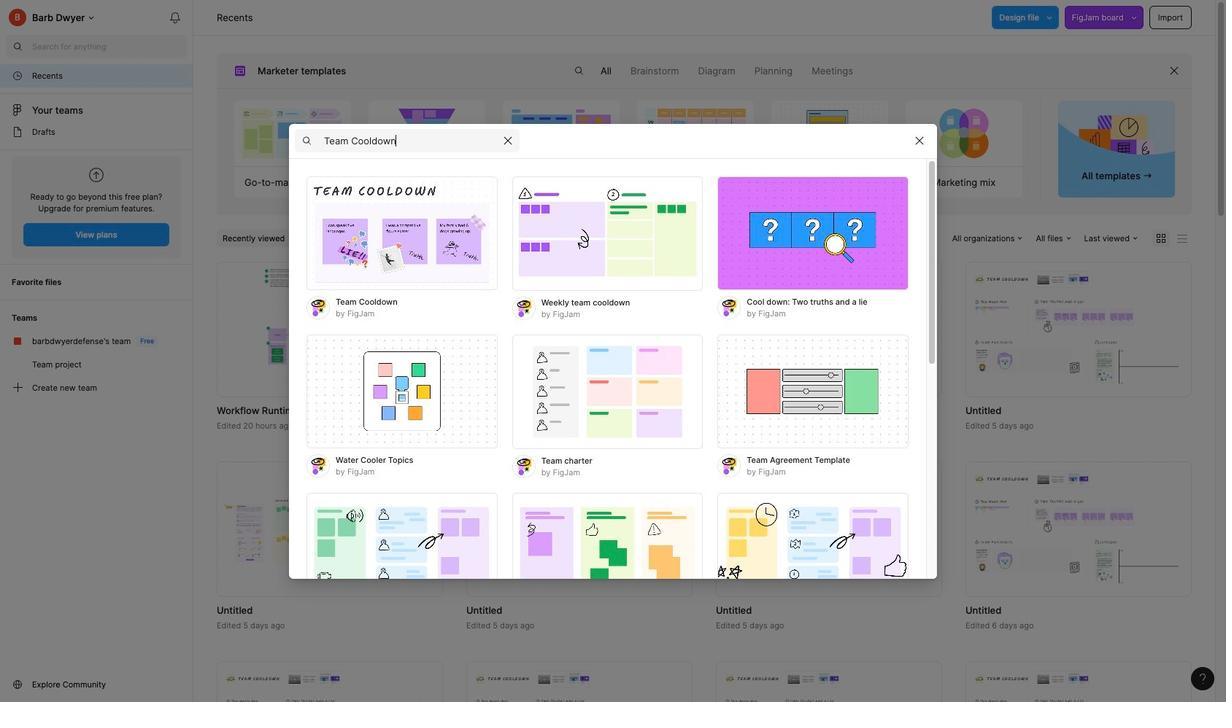 Task type: vqa. For each thing, say whether or not it's contained in the screenshot.
Bell 32 icon
yes



Task type: describe. For each thing, give the bounding box(es) containing it.
marketing funnel image
[[369, 101, 485, 166]]

team meeting agenda image
[[718, 493, 909, 608]]

community 16 image
[[12, 679, 23, 691]]

water cooler topics image
[[307, 335, 497, 449]]

page 16 image
[[12, 126, 23, 138]]

weekly team cooldown image
[[512, 176, 703, 291]]

team cooldown image
[[307, 176, 497, 291]]

team weekly image
[[307, 493, 497, 608]]

Search templates text field
[[324, 132, 496, 150]]

search 32 image
[[6, 35, 29, 58]]

cool down: two truths and a lie image
[[718, 176, 909, 291]]

social media planner image
[[637, 101, 754, 166]]

marketing mix image
[[906, 101, 1022, 166]]

recent 16 image
[[12, 70, 23, 82]]



Task type: locate. For each thing, give the bounding box(es) containing it.
go-to-market (gtm) strategy image
[[235, 101, 351, 166]]

competitor analysis image
[[503, 101, 619, 166]]

team agreement template image
[[718, 335, 909, 449]]

bell 32 image
[[163, 6, 187, 29]]

search 32 image
[[567, 59, 590, 82]]

file thumbnail image
[[265, 269, 395, 390], [474, 271, 685, 388], [723, 271, 935, 388], [973, 271, 1185, 388], [973, 471, 1185, 588], [224, 497, 436, 563], [474, 497, 685, 563], [723, 497, 935, 563], [224, 671, 436, 703], [474, 671, 685, 703], [723, 671, 935, 703], [973, 671, 1185, 703]]

team stand up image
[[512, 493, 703, 608]]

team charter image
[[512, 335, 703, 449]]

Search for anything text field
[[32, 41, 187, 53]]

see all all templates image
[[1079, 114, 1155, 165]]

dialog
[[289, 123, 937, 703]]

creative brief template image
[[764, 101, 895, 166]]



